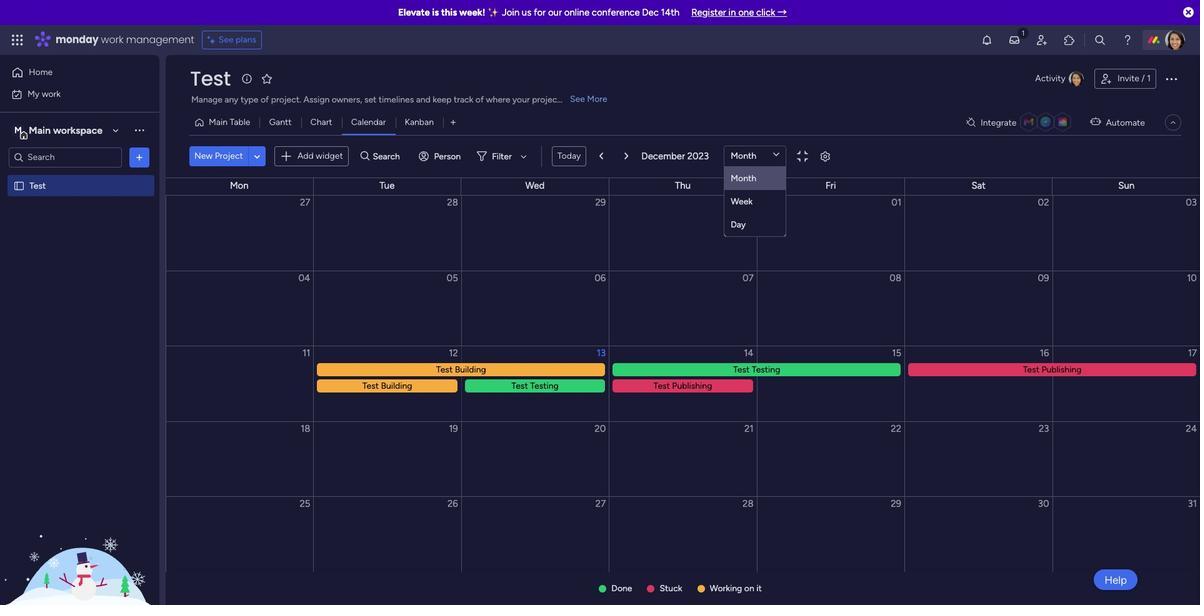 Task type: locate. For each thing, give the bounding box(es) containing it.
this
[[441, 7, 457, 18]]

of
[[261, 94, 269, 105], [476, 94, 484, 105]]

conference
[[592, 7, 640, 18]]

/
[[1142, 73, 1145, 84]]

integrate
[[981, 117, 1017, 128]]

1 horizontal spatial list arrow image
[[625, 153, 629, 160]]

chart button
[[301, 113, 342, 133]]

0 vertical spatial see
[[219, 34, 234, 45]]

0 horizontal spatial list arrow image
[[600, 153, 604, 160]]

where
[[486, 94, 511, 105]]

main
[[209, 117, 228, 128], [29, 124, 51, 136]]

public board image
[[13, 180, 25, 192]]

1 horizontal spatial work
[[101, 33, 124, 47]]

workspace options image
[[133, 124, 146, 136]]

0 horizontal spatial work
[[42, 88, 61, 99]]

0 vertical spatial work
[[101, 33, 124, 47]]

activity button
[[1031, 69, 1090, 89]]

work for my
[[42, 88, 61, 99]]

main inside main table button
[[209, 117, 228, 128]]

list box containing month
[[725, 167, 786, 236]]

work
[[101, 33, 124, 47], [42, 88, 61, 99]]

december
[[642, 151, 685, 162]]

project.
[[271, 94, 301, 105]]

main inside workspace selection element
[[29, 124, 51, 136]]

0 horizontal spatial main
[[29, 124, 51, 136]]

person
[[434, 151, 461, 162]]

see left the "more"
[[570, 94, 585, 104]]

work right my
[[42, 88, 61, 99]]

options image
[[1164, 71, 1179, 86]]

test right the public board image
[[29, 180, 46, 191]]

calendar button
[[342, 113, 396, 133]]

select product image
[[11, 34, 24, 46]]

→
[[778, 7, 787, 18]]

working
[[710, 583, 742, 594]]

week!
[[460, 7, 486, 18]]

workspace selection element
[[12, 123, 104, 139]]

0 vertical spatial month
[[731, 151, 757, 161]]

working on it
[[710, 583, 762, 594]]

1 horizontal spatial test
[[190, 64, 231, 93]]

help button
[[1094, 570, 1138, 590]]

list arrow image left "december"
[[625, 153, 629, 160]]

for
[[534, 7, 546, 18]]

new project
[[194, 151, 243, 161]]

see left plans
[[219, 34, 234, 45]]

2 list arrow image from the left
[[625, 153, 629, 160]]

person button
[[414, 146, 468, 166]]

home button
[[8, 63, 134, 83]]

keep
[[433, 94, 452, 105]]

main right workspace icon
[[29, 124, 51, 136]]

see for see more
[[570, 94, 585, 104]]

0 horizontal spatial see
[[219, 34, 234, 45]]

0 horizontal spatial test
[[29, 180, 46, 191]]

set
[[364, 94, 377, 105]]

✨
[[488, 7, 500, 18]]

your
[[513, 94, 530, 105]]

1 vertical spatial month
[[731, 173, 757, 184]]

of right the type
[[261, 94, 269, 105]]

2 of from the left
[[476, 94, 484, 105]]

workspace
[[53, 124, 103, 136]]

project
[[532, 94, 561, 105]]

main workspace
[[29, 124, 103, 136]]

new
[[194, 151, 213, 161]]

december 2023
[[642, 151, 709, 162]]

fri
[[826, 180, 836, 191]]

lottie animation element
[[0, 479, 159, 605]]

dec
[[642, 7, 659, 18]]

inbox image
[[1009, 34, 1021, 46]]

my
[[28, 88, 40, 99]]

1 horizontal spatial of
[[476, 94, 484, 105]]

track
[[454, 94, 474, 105]]

main left table
[[209, 117, 228, 128]]

today
[[558, 151, 581, 161]]

workspace image
[[12, 124, 24, 137]]

search everything image
[[1094, 34, 1107, 46]]

assign
[[304, 94, 330, 105]]

month
[[731, 151, 757, 161], [731, 173, 757, 184]]

done
[[612, 583, 633, 594]]

see inside button
[[219, 34, 234, 45]]

main table button
[[189, 113, 260, 133]]

2023
[[688, 151, 709, 162]]

see plans
[[219, 34, 256, 45]]

help
[[1105, 574, 1127, 586]]

timelines
[[379, 94, 414, 105]]

day
[[731, 219, 746, 230]]

Search field
[[370, 148, 407, 165]]

list arrow image right today button
[[600, 153, 604, 160]]

monday
[[56, 33, 99, 47]]

list box
[[725, 167, 786, 236]]

0 horizontal spatial of
[[261, 94, 269, 105]]

add view image
[[451, 118, 456, 127]]

help image
[[1122, 34, 1134, 46]]

monday work management
[[56, 33, 194, 47]]

1
[[1148, 73, 1151, 84]]

Test field
[[187, 64, 234, 93]]

mon
[[230, 180, 249, 191]]

1 vertical spatial work
[[42, 88, 61, 99]]

0 vertical spatial test
[[190, 64, 231, 93]]

month right 2023
[[731, 151, 757, 161]]

None field
[[725, 146, 737, 166]]

and
[[416, 94, 431, 105]]

work inside "button"
[[42, 88, 61, 99]]

main for main workspace
[[29, 124, 51, 136]]

1 horizontal spatial see
[[570, 94, 585, 104]]

our
[[548, 7, 562, 18]]

test up manage at the left of page
[[190, 64, 231, 93]]

show board description image
[[239, 73, 254, 85]]

1 horizontal spatial main
[[209, 117, 228, 128]]

list arrow image
[[600, 153, 604, 160], [625, 153, 629, 160]]

plans
[[236, 34, 256, 45]]

more
[[587, 94, 608, 104]]

invite / 1
[[1118, 73, 1151, 84]]

main table
[[209, 117, 250, 128]]

month up week
[[731, 173, 757, 184]]

14th
[[661, 7, 680, 18]]

1 vertical spatial test
[[29, 180, 46, 191]]

angle down image
[[254, 152, 260, 161]]

of right track
[[476, 94, 484, 105]]

option
[[0, 174, 159, 177]]

see
[[219, 34, 234, 45], [570, 94, 585, 104]]

1 vertical spatial see
[[570, 94, 585, 104]]

dapulse integrations image
[[967, 118, 976, 127]]

Search in workspace field
[[26, 150, 104, 164]]

work right monday
[[101, 33, 124, 47]]

register
[[692, 7, 727, 18]]



Task type: describe. For each thing, give the bounding box(es) containing it.
us
[[522, 7, 532, 18]]

automate
[[1106, 117, 1146, 128]]

options image
[[133, 151, 146, 164]]

apps image
[[1064, 34, 1076, 46]]

filter button
[[472, 146, 531, 166]]

home
[[29, 67, 53, 78]]

james peterson image
[[1166, 30, 1186, 50]]

any
[[225, 94, 239, 105]]

add to favorites image
[[261, 72, 273, 85]]

see more link
[[569, 93, 609, 106]]

register in one click →
[[692, 7, 787, 18]]

test inside "list box"
[[29, 180, 46, 191]]

notifications image
[[981, 34, 994, 46]]

elevate is this week! ✨ join us for our online conference dec 14th
[[398, 7, 680, 18]]

my work
[[28, 88, 61, 99]]

stuck
[[660, 583, 683, 594]]

type
[[241, 94, 259, 105]]

see more
[[570, 94, 608, 104]]

on
[[745, 583, 755, 594]]

1 image
[[1018, 26, 1029, 40]]

invite / 1 button
[[1095, 69, 1157, 89]]

gantt
[[269, 117, 292, 128]]

elevate
[[398, 7, 430, 18]]

kanban button
[[396, 113, 443, 133]]

arrow down image
[[516, 149, 531, 164]]

see for see plans
[[219, 34, 234, 45]]

widget
[[316, 151, 343, 161]]

new project button
[[189, 146, 248, 166]]

online
[[565, 7, 590, 18]]

in
[[729, 7, 736, 18]]

calendar
[[351, 117, 386, 128]]

lottie animation image
[[0, 479, 159, 605]]

1 month from the top
[[731, 151, 757, 161]]

table
[[230, 117, 250, 128]]

v2 search image
[[361, 149, 370, 163]]

management
[[126, 33, 194, 47]]

invite
[[1118, 73, 1140, 84]]

stands.
[[563, 94, 591, 105]]

activity
[[1036, 73, 1066, 84]]

join
[[502, 7, 520, 18]]

my work button
[[8, 84, 134, 104]]

main for main table
[[209, 117, 228, 128]]

m
[[14, 125, 22, 135]]

filter
[[492, 151, 512, 162]]

sun
[[1119, 180, 1135, 191]]

gantt button
[[260, 113, 301, 133]]

add widget button
[[274, 146, 349, 166]]

is
[[432, 7, 439, 18]]

collapse board header image
[[1169, 118, 1179, 128]]

work for monday
[[101, 33, 124, 47]]

wed
[[526, 180, 545, 191]]

project
[[215, 151, 243, 161]]

it
[[757, 583, 762, 594]]

2 month from the top
[[731, 173, 757, 184]]

add widget
[[298, 151, 343, 161]]

manage any type of project. assign owners, set timelines and keep track of where your project stands.
[[191, 94, 591, 105]]

see plans button
[[202, 31, 262, 49]]

add
[[298, 151, 314, 161]]

sat
[[972, 180, 986, 191]]

kanban
[[405, 117, 434, 128]]

owners,
[[332, 94, 362, 105]]

autopilot image
[[1091, 114, 1101, 130]]

invite members image
[[1036, 34, 1049, 46]]

today button
[[552, 146, 587, 166]]

1 of from the left
[[261, 94, 269, 105]]

1 list arrow image from the left
[[600, 153, 604, 160]]

chart
[[311, 117, 332, 128]]

click
[[757, 7, 776, 18]]

one
[[739, 7, 754, 18]]

register in one click → link
[[692, 7, 787, 18]]

test list box
[[0, 173, 159, 365]]

manage
[[191, 94, 222, 105]]

tue
[[380, 180, 395, 191]]

week
[[731, 196, 753, 207]]



Task type: vqa. For each thing, say whether or not it's contained in the screenshot.
→ at top right
yes



